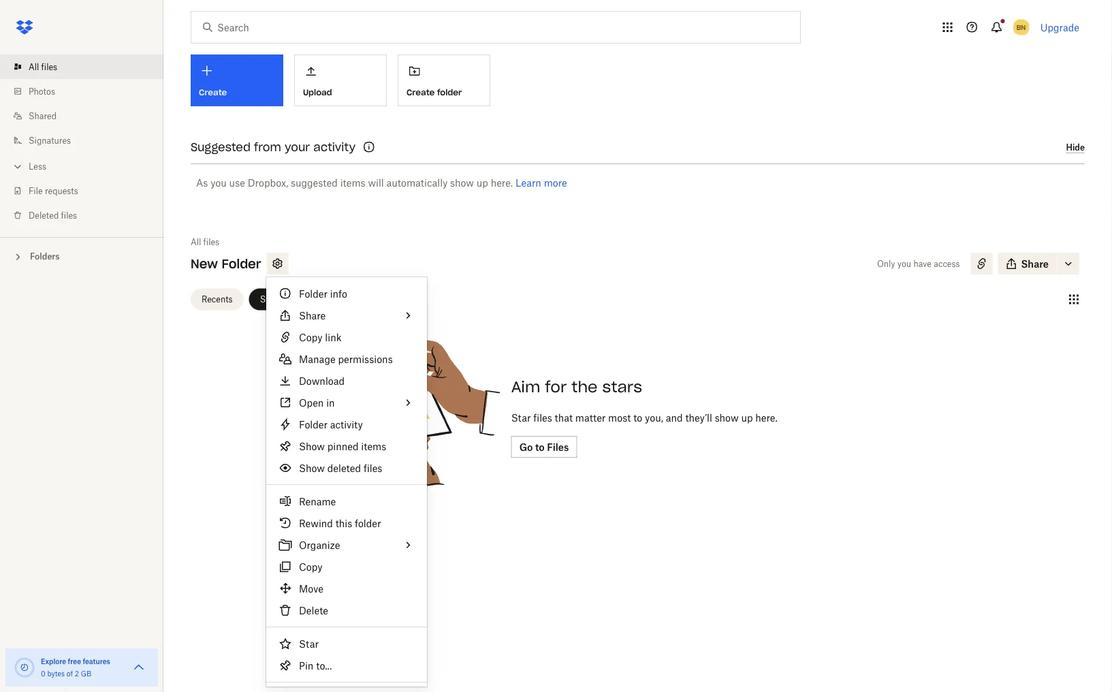 Task type: locate. For each thing, give the bounding box(es) containing it.
folders
[[30, 251, 60, 262]]

activity right your
[[314, 140, 356, 154]]

up right they'll
[[742, 412, 753, 423]]

2 show from the top
[[299, 462, 325, 474]]

delete menu item
[[266, 600, 427, 621]]

open in
[[299, 397, 335, 409]]

1 horizontal spatial star
[[511, 412, 531, 423]]

folder right "this"
[[355, 518, 381, 529]]

0 horizontal spatial here.
[[491, 177, 513, 188]]

here. left learn
[[491, 177, 513, 188]]

download menu item
[[266, 370, 427, 392]]

1 horizontal spatial share
[[1022, 258, 1049, 269]]

activity inside menu item
[[330, 419, 363, 430]]

aim
[[511, 378, 541, 397]]

all inside all files list item
[[29, 62, 39, 72]]

in
[[327, 397, 335, 409]]

0 vertical spatial you
[[211, 177, 227, 188]]

0 horizontal spatial share
[[299, 310, 326, 321]]

0 horizontal spatial folder
[[355, 518, 381, 529]]

signatures
[[29, 135, 71, 145]]

folder settings image
[[269, 256, 286, 272]]

all
[[29, 62, 39, 72], [191, 237, 201, 247]]

all files up photos
[[29, 62, 57, 72]]

0 horizontal spatial all files link
[[11, 55, 164, 79]]

show right they'll
[[715, 412, 739, 423]]

folder for folder info
[[299, 288, 328, 299]]

stars
[[603, 378, 643, 397]]

1 vertical spatial folder
[[355, 518, 381, 529]]

you
[[211, 177, 227, 188], [898, 259, 912, 269]]

recents button
[[191, 289, 244, 310]]

1 horizontal spatial you
[[898, 259, 912, 269]]

1 vertical spatial folder
[[299, 288, 328, 299]]

0 horizontal spatial all files
[[29, 62, 57, 72]]

folder
[[437, 87, 462, 98], [355, 518, 381, 529]]

all up photos
[[29, 62, 39, 72]]

copy menu item
[[266, 556, 427, 578]]

1 copy from the top
[[299, 332, 323, 343]]

0 vertical spatial star
[[511, 412, 531, 423]]

automatically
[[387, 177, 448, 188]]

0 vertical spatial activity
[[314, 140, 356, 154]]

you right as
[[211, 177, 227, 188]]

1 horizontal spatial all files
[[191, 237, 219, 247]]

shared
[[29, 111, 57, 121]]

items left will
[[340, 177, 366, 188]]

will
[[368, 177, 384, 188]]

all files
[[29, 62, 57, 72], [191, 237, 219, 247]]

copy up move
[[299, 561, 323, 573]]

show right automatically
[[450, 177, 474, 188]]

create
[[407, 87, 435, 98]]

0 vertical spatial items
[[340, 177, 366, 188]]

all up 'new'
[[191, 237, 201, 247]]

pin to... menu item
[[266, 655, 427, 677]]

copy inside menu item
[[299, 332, 323, 343]]

1 vertical spatial share
[[299, 310, 326, 321]]

star down aim
[[511, 412, 531, 423]]

show inside menu item
[[299, 462, 325, 474]]

0 vertical spatial folder
[[437, 87, 462, 98]]

here.
[[491, 177, 513, 188], [756, 412, 778, 423]]

as
[[196, 177, 208, 188]]

suggested
[[291, 177, 338, 188]]

folder right the create
[[437, 87, 462, 98]]

deleted files
[[29, 210, 77, 220]]

activity up show pinned items menu item in the bottom left of the page
[[330, 419, 363, 430]]

folder left info
[[299, 288, 328, 299]]

you for have
[[898, 259, 912, 269]]

1 vertical spatial activity
[[330, 419, 363, 430]]

star for star files that matter most to you, and they'll show up here.
[[511, 412, 531, 423]]

0 vertical spatial show
[[299, 441, 325, 452]]

all files link up shared link
[[11, 55, 164, 79]]

copy inside menu item
[[299, 561, 323, 573]]

2 copy from the top
[[299, 561, 323, 573]]

items right pinned
[[361, 441, 387, 452]]

move menu item
[[266, 578, 427, 600]]

0 horizontal spatial you
[[211, 177, 227, 188]]

deleted files link
[[11, 203, 164, 228]]

1 vertical spatial all files link
[[191, 235, 219, 249]]

0 vertical spatial all
[[29, 62, 39, 72]]

show inside menu item
[[299, 441, 325, 452]]

use
[[229, 177, 245, 188]]

star up pin
[[299, 638, 319, 650]]

0 horizontal spatial star
[[299, 638, 319, 650]]

from
[[254, 140, 281, 154]]

star
[[511, 412, 531, 423], [299, 638, 319, 650]]

list
[[0, 46, 164, 237]]

show down folder activity
[[299, 441, 325, 452]]

1 vertical spatial show
[[299, 462, 325, 474]]

folder
[[222, 256, 261, 272], [299, 288, 328, 299], [299, 419, 328, 430]]

shared link
[[11, 104, 164, 128]]

1 vertical spatial all
[[191, 237, 201, 247]]

have
[[914, 259, 932, 269]]

create folder
[[407, 87, 462, 98]]

suggested
[[191, 140, 251, 154]]

1 vertical spatial items
[[361, 441, 387, 452]]

show
[[299, 441, 325, 452], [299, 462, 325, 474]]

dropbox,
[[248, 177, 288, 188]]

0 vertical spatial all files
[[29, 62, 57, 72]]

show left deleted
[[299, 462, 325, 474]]

1 horizontal spatial up
[[742, 412, 753, 423]]

share menu item
[[266, 305, 427, 326]]

0 horizontal spatial up
[[477, 177, 488, 188]]

rewind this folder
[[299, 518, 381, 529]]

show for show pinned items
[[299, 441, 325, 452]]

all files link up 'new'
[[191, 235, 219, 249]]

up
[[477, 177, 488, 188], [742, 412, 753, 423]]

1 vertical spatial star
[[299, 638, 319, 650]]

0 vertical spatial all files link
[[11, 55, 164, 79]]

that
[[555, 412, 573, 423]]

copy
[[299, 332, 323, 343], [299, 561, 323, 573]]

new
[[191, 256, 218, 272]]

all files link
[[11, 55, 164, 79], [191, 235, 219, 249]]

0 vertical spatial share
[[1022, 258, 1049, 269]]

1 vertical spatial copy
[[299, 561, 323, 573]]

folder info
[[299, 288, 347, 299]]

folder left folder settings icon
[[222, 256, 261, 272]]

here. right they'll
[[756, 412, 778, 423]]

share
[[1022, 258, 1049, 269], [299, 310, 326, 321]]

and
[[666, 412, 683, 423]]

1 vertical spatial show
[[715, 412, 739, 423]]

1 vertical spatial you
[[898, 259, 912, 269]]

deleted
[[29, 210, 59, 220]]

1 vertical spatial here.
[[756, 412, 778, 423]]

folder info menu item
[[266, 283, 427, 305]]

0 vertical spatial show
[[450, 177, 474, 188]]

you for use
[[211, 177, 227, 188]]

show pinned items menu item
[[266, 435, 427, 457]]

1 horizontal spatial folder
[[437, 87, 462, 98]]

up left learn
[[477, 177, 488, 188]]

0 vertical spatial copy
[[299, 332, 323, 343]]

less
[[29, 161, 46, 171]]

copy for copy
[[299, 561, 323, 573]]

all files up 'new'
[[191, 237, 219, 247]]

items
[[340, 177, 366, 188], [361, 441, 387, 452]]

share inside button
[[1022, 258, 1049, 269]]

1 show from the top
[[299, 441, 325, 452]]

folder down open
[[299, 419, 328, 430]]

open in menu item
[[266, 392, 427, 414]]

1 horizontal spatial all files link
[[191, 235, 219, 249]]

copy left link
[[299, 332, 323, 343]]

you left have
[[898, 259, 912, 269]]

to
[[634, 412, 643, 423]]

file requests
[[29, 186, 78, 196]]

0 vertical spatial up
[[477, 177, 488, 188]]

to...
[[316, 660, 332, 672]]

0 horizontal spatial all
[[29, 62, 39, 72]]

1 vertical spatial all files
[[191, 237, 219, 247]]

1 horizontal spatial all
[[191, 237, 201, 247]]

2 vertical spatial folder
[[299, 419, 328, 430]]

star inside menu item
[[299, 638, 319, 650]]

rename menu item
[[266, 491, 427, 512]]



Task type: vqa. For each thing, say whether or not it's contained in the screenshot.
Dropbox to the top
no



Task type: describe. For each thing, give the bounding box(es) containing it.
folder inside menu item
[[355, 518, 381, 529]]

download
[[299, 375, 345, 387]]

upgrade link
[[1041, 21, 1080, 33]]

info
[[330, 288, 347, 299]]

share inside menu item
[[299, 310, 326, 321]]

manage
[[299, 353, 336, 365]]

learn more link
[[516, 177, 567, 188]]

access
[[934, 259, 960, 269]]

2
[[75, 669, 79, 678]]

recents
[[202, 294, 233, 305]]

files inside list item
[[41, 62, 57, 72]]

less image
[[11, 160, 25, 173]]

your
[[285, 140, 310, 154]]

create folder button
[[398, 55, 491, 106]]

file
[[29, 186, 43, 196]]

explore
[[41, 657, 66, 666]]

photos link
[[11, 79, 164, 104]]

more
[[544, 177, 567, 188]]

of
[[67, 669, 73, 678]]

signatures link
[[11, 128, 164, 153]]

manage permissions
[[299, 353, 393, 365]]

move
[[299, 583, 324, 595]]

most
[[609, 412, 631, 423]]

folder activity menu item
[[266, 414, 427, 435]]

0 vertical spatial folder
[[222, 256, 261, 272]]

all files list item
[[0, 55, 164, 79]]

permissions
[[338, 353, 393, 365]]

requests
[[45, 186, 78, 196]]

bytes
[[47, 669, 65, 678]]

photos
[[29, 86, 55, 96]]

gb
[[81, 669, 91, 678]]

organize
[[299, 539, 340, 551]]

as you use dropbox, suggested items will automatically show up here. learn more
[[196, 177, 567, 188]]

show pinned items
[[299, 441, 387, 452]]

show deleted files menu item
[[266, 457, 427, 479]]

upgrade
[[1041, 21, 1080, 33]]

items inside menu item
[[361, 441, 387, 452]]

this
[[336, 518, 352, 529]]

dropbox image
[[11, 14, 38, 41]]

aim for the stars
[[511, 378, 643, 397]]

explore free features 0 bytes of 2 gb
[[41, 657, 110, 678]]

delete
[[299, 605, 328, 616]]

open
[[299, 397, 324, 409]]

0 vertical spatial here.
[[491, 177, 513, 188]]

starred
[[260, 294, 289, 305]]

only you have access
[[878, 259, 960, 269]]

free
[[68, 657, 81, 666]]

star menu item
[[266, 633, 427, 655]]

rename
[[299, 496, 336, 507]]

1 horizontal spatial here.
[[756, 412, 778, 423]]

all files link inside list
[[11, 55, 164, 79]]

link
[[325, 332, 342, 343]]

copy for copy link
[[299, 332, 323, 343]]

the
[[572, 378, 598, 397]]

rewind
[[299, 518, 333, 529]]

star files that matter most to you, and they'll show up here.
[[511, 412, 778, 423]]

manage permissions menu item
[[266, 348, 427, 370]]

you,
[[645, 412, 664, 423]]

folder for folder activity
[[299, 419, 328, 430]]

deleted
[[328, 462, 361, 474]]

0 horizontal spatial show
[[450, 177, 474, 188]]

files inside menu item
[[364, 462, 383, 474]]

star for star
[[299, 638, 319, 650]]

learn
[[516, 177, 542, 188]]

share button
[[999, 253, 1058, 275]]

list containing all files
[[0, 46, 164, 237]]

they'll
[[686, 412, 713, 423]]

copy link
[[299, 332, 342, 343]]

folder activity
[[299, 419, 363, 430]]

features
[[83, 657, 110, 666]]

rewind this folder menu item
[[266, 512, 427, 534]]

starred button
[[249, 289, 300, 310]]

folders button
[[0, 246, 164, 266]]

pin
[[299, 660, 314, 672]]

pin to...
[[299, 660, 332, 672]]

matter
[[576, 412, 606, 423]]

all files inside "link"
[[29, 62, 57, 72]]

pinned
[[328, 441, 359, 452]]

organize menu item
[[266, 534, 427, 556]]

only
[[878, 259, 896, 269]]

file requests link
[[11, 179, 164, 203]]

show for show deleted files
[[299, 462, 325, 474]]

new folder
[[191, 256, 261, 272]]

1 horizontal spatial show
[[715, 412, 739, 423]]

1 vertical spatial up
[[742, 412, 753, 423]]

0
[[41, 669, 45, 678]]

suggested from your activity
[[191, 140, 356, 154]]

copy link menu item
[[266, 326, 427, 348]]

folder inside button
[[437, 87, 462, 98]]

show deleted files
[[299, 462, 383, 474]]

quota usage element
[[14, 657, 35, 679]]

for
[[545, 378, 567, 397]]



